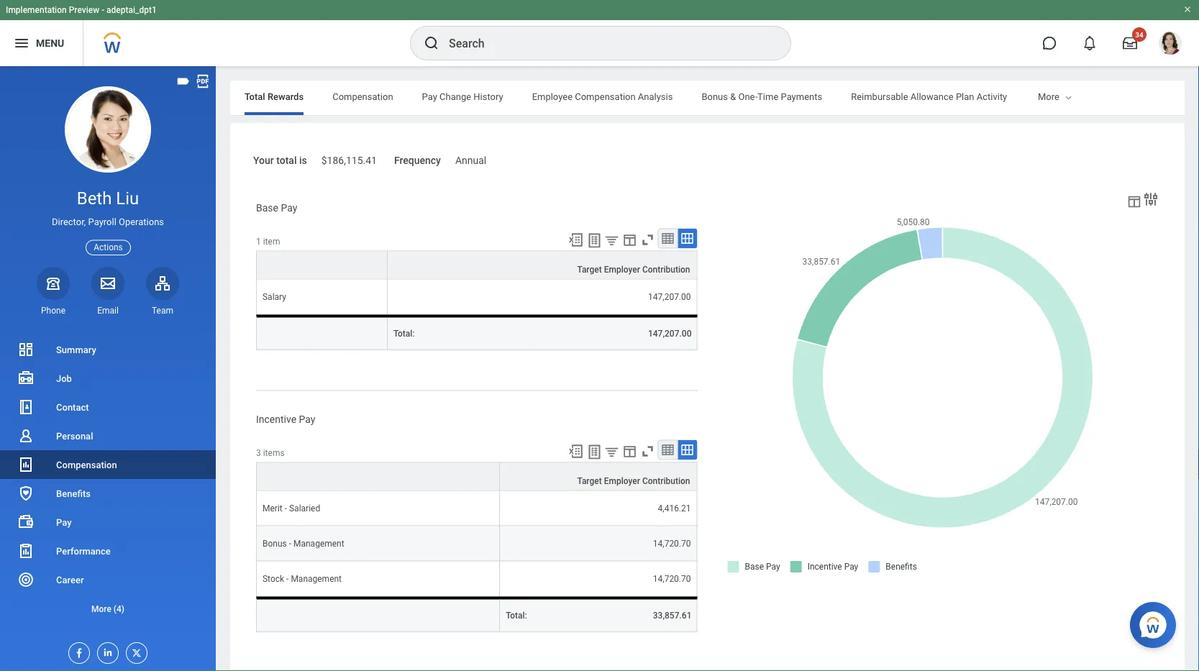 Task type: describe. For each thing, give the bounding box(es) containing it.
calendar
[[1111, 91, 1148, 102]]

notifications large image
[[1083, 36, 1098, 50]]

menu
[[36, 37, 64, 49]]

performance link
[[0, 537, 216, 566]]

pay image
[[17, 514, 35, 531]]

configure and view chart data image
[[1127, 193, 1143, 209]]

by
[[1099, 91, 1109, 102]]

row containing salary
[[256, 280, 698, 315]]

personal
[[56, 431, 93, 442]]

your
[[253, 155, 274, 167]]

activity
[[977, 91, 1008, 102]]

1 horizontal spatial compensation
[[333, 91, 393, 102]]

payroll
[[88, 217, 116, 228]]

contribution for incentive pay
[[643, 476, 691, 486]]

1
[[256, 236, 261, 247]]

management for stock - management
[[291, 574, 342, 584]]

export to excel image for base pay
[[568, 232, 584, 248]]

contact
[[56, 402, 89, 413]]

summary
[[56, 344, 96, 355]]

fullscreen image for base pay
[[640, 232, 656, 248]]

career
[[56, 575, 84, 586]]

employee compensation analysis
[[532, 91, 673, 102]]

job
[[56, 373, 72, 384]]

target for base pay
[[578, 265, 602, 275]]

fullscreen image for incentive pay
[[640, 444, 656, 460]]

bonus for bonus & one-time payments
[[702, 91, 728, 102]]

summary image
[[17, 341, 35, 358]]

table image for base pay
[[661, 231, 676, 246]]

linkedin image
[[98, 643, 114, 659]]

x image
[[127, 643, 143, 659]]

147,207.00 for total:
[[648, 329, 692, 339]]

$186,115.41
[[322, 155, 377, 167]]

personal image
[[17, 428, 35, 445]]

2 horizontal spatial compensation
[[575, 91, 636, 102]]

contact link
[[0, 393, 216, 422]]

phone image
[[43, 275, 63, 292]]

phone
[[41, 306, 65, 316]]

pay inside tab list
[[422, 91, 437, 102]]

email
[[97, 306, 119, 316]]

performance image
[[17, 543, 35, 560]]

configure and view chart data image
[[1143, 191, 1160, 208]]

target employer contribution row for base pay
[[256, 251, 698, 280]]

(4)
[[114, 604, 125, 614]]

year
[[1150, 91, 1169, 102]]

performance
[[56, 546, 111, 557]]

adeptai_dpt1
[[107, 5, 157, 15]]

your total is element
[[322, 146, 377, 168]]

target employer contribution row for incentive pay
[[256, 462, 698, 491]]

cell for 147,207.00
[[256, 315, 388, 350]]

annual
[[456, 155, 487, 167]]

view team image
[[154, 275, 171, 292]]

total rewards
[[245, 91, 304, 102]]

future vesting by calendar year
[[1037, 91, 1169, 102]]

liu
[[116, 188, 139, 209]]

pay right incentive
[[299, 414, 316, 426]]

career link
[[0, 566, 216, 595]]

salaried
[[289, 503, 320, 514]]

inbox large image
[[1124, 36, 1138, 50]]

select to filter grid data image for base pay
[[604, 233, 620, 248]]

analysis
[[638, 91, 673, 102]]

implementation
[[6, 5, 67, 15]]

base
[[256, 202, 279, 214]]

change
[[440, 91, 472, 102]]

director,
[[52, 217, 86, 228]]

147,207.00 for salary
[[649, 292, 691, 302]]

total
[[245, 91, 265, 102]]

phone button
[[37, 267, 70, 317]]

6 row from the top
[[256, 597, 698, 632]]

export to excel image for incentive pay
[[568, 444, 584, 460]]

select to filter grid data image for incentive pay
[[604, 444, 620, 460]]

job image
[[17, 370, 35, 387]]

target employer contribution button for incentive pay
[[500, 463, 697, 491]]

employee
[[532, 91, 573, 102]]

- inside menu banner
[[102, 5, 104, 15]]

contact image
[[17, 399, 35, 416]]

compensation inside navigation pane region
[[56, 460, 117, 470]]

merit - salaried
[[263, 503, 320, 514]]

contribution for base pay
[[643, 265, 691, 275]]

mail image
[[99, 275, 117, 292]]

more (4) button
[[0, 595, 216, 623]]

34 button
[[1115, 27, 1147, 59]]

Search Workday  search field
[[449, 27, 762, 59]]

target employer contribution for incentive pay
[[578, 476, 691, 486]]

pay change history
[[422, 91, 504, 102]]

bonus for bonus - management
[[263, 539, 287, 549]]

email beth liu element
[[91, 305, 125, 317]]

14,720.70 for bonus - management
[[653, 539, 691, 549]]

tab list containing total rewards
[[230, 81, 1185, 115]]

operations
[[119, 217, 164, 228]]

stock
[[263, 574, 284, 584]]

toolbar for incentive pay
[[562, 440, 698, 462]]

menu button
[[0, 20, 83, 66]]

pay right base
[[281, 202, 298, 214]]

more (4)
[[91, 604, 125, 614]]

time
[[758, 91, 779, 102]]

profile logan mcneil image
[[1160, 32, 1183, 58]]



Task type: vqa. For each thing, say whether or not it's contained in the screenshot.
top Employer
yes



Task type: locate. For each thing, give the bounding box(es) containing it.
team
[[152, 306, 173, 316]]

0 vertical spatial contribution
[[643, 265, 691, 275]]

click to view/edit grid preferences image
[[622, 444, 638, 460]]

menu banner
[[0, 0, 1200, 66]]

bonus inside row
[[263, 539, 287, 549]]

more
[[1039, 91, 1060, 102], [91, 604, 111, 614]]

1 horizontal spatial total:
[[506, 611, 527, 621]]

more left (4)
[[91, 604, 111, 614]]

2 toolbar from the top
[[562, 440, 698, 462]]

2 select to filter grid data image from the top
[[604, 444, 620, 460]]

export to excel image left export to worksheets image
[[568, 232, 584, 248]]

2 fullscreen image from the top
[[640, 444, 656, 460]]

export to worksheets image
[[586, 232, 604, 249]]

management down salaried at the left bottom of page
[[294, 539, 345, 549]]

search image
[[423, 35, 440, 52]]

1 vertical spatial table image
[[661, 443, 676, 457]]

1 vertical spatial target employer contribution
[[578, 476, 691, 486]]

1 vertical spatial toolbar
[[562, 440, 698, 462]]

pay link
[[0, 508, 216, 537]]

preview
[[69, 5, 99, 15]]

1 vertical spatial target employer contribution button
[[500, 463, 697, 491]]

toolbar for base pay
[[562, 229, 698, 251]]

0 vertical spatial fullscreen image
[[640, 232, 656, 248]]

0 vertical spatial total:
[[394, 329, 415, 339]]

1 vertical spatial fullscreen image
[[640, 444, 656, 460]]

total: for 147,207.00
[[394, 329, 415, 339]]

contribution up 4,416.21
[[643, 476, 691, 486]]

employer down click to view/edit grid preferences icon
[[604, 476, 641, 486]]

rewards
[[268, 91, 304, 102]]

bonus inside tab list
[[702, 91, 728, 102]]

cell for 33,857.61
[[256, 597, 500, 632]]

- right preview
[[102, 5, 104, 15]]

actions button
[[86, 240, 131, 255]]

1 item
[[256, 236, 280, 247]]

table image left expand table icon
[[661, 443, 676, 457]]

employer
[[604, 265, 641, 275], [604, 476, 641, 486]]

bonus - management
[[263, 539, 345, 549]]

tag image
[[176, 73, 191, 89]]

1 vertical spatial target employer contribution row
[[256, 462, 698, 491]]

1 vertical spatial export to excel image
[[568, 444, 584, 460]]

reimbursable allowance plan activity
[[852, 91, 1008, 102]]

director, payroll operations
[[52, 217, 164, 228]]

list containing summary
[[0, 335, 216, 623]]

toolbar
[[562, 229, 698, 251], [562, 440, 698, 462]]

5 row from the top
[[256, 562, 698, 597]]

compensation left 'analysis'
[[575, 91, 636, 102]]

compensation link
[[0, 451, 216, 479]]

compensation image
[[17, 456, 35, 474]]

fullscreen image right click to view/edit grid preferences image
[[640, 232, 656, 248]]

more for more
[[1039, 91, 1060, 102]]

1 cell from the top
[[256, 315, 388, 350]]

row containing bonus - management
[[256, 527, 698, 562]]

- down merit - salaried in the bottom left of the page
[[289, 539, 292, 549]]

beth
[[77, 188, 112, 209]]

employer for base pay
[[604, 265, 641, 275]]

vesting
[[1065, 91, 1097, 102]]

phone beth liu element
[[37, 305, 70, 317]]

-
[[102, 5, 104, 15], [285, 503, 287, 514], [289, 539, 292, 549], [287, 574, 289, 584]]

1 target employer contribution from the top
[[578, 265, 691, 275]]

justify image
[[13, 35, 30, 52]]

target employer contribution button for base pay
[[388, 252, 697, 279]]

1 14,720.70 from the top
[[653, 539, 691, 549]]

0 vertical spatial cell
[[256, 315, 388, 350]]

1 select to filter grid data image from the top
[[604, 233, 620, 248]]

target employer contribution
[[578, 265, 691, 275], [578, 476, 691, 486]]

summary link
[[0, 335, 216, 364]]

1 row from the top
[[256, 280, 698, 315]]

0 horizontal spatial bonus
[[263, 539, 287, 549]]

target employer contribution button
[[388, 252, 697, 279], [500, 463, 697, 491]]

3 items
[[256, 448, 285, 458]]

1 employer from the top
[[604, 265, 641, 275]]

- for bonus
[[289, 539, 292, 549]]

row
[[256, 280, 698, 315], [256, 315, 698, 350], [256, 491, 698, 527], [256, 527, 698, 562], [256, 562, 698, 597], [256, 597, 698, 632]]

compensation up your total is 'element'
[[333, 91, 393, 102]]

1 contribution from the top
[[643, 265, 691, 275]]

job link
[[0, 364, 216, 393]]

bonus
[[702, 91, 728, 102], [263, 539, 287, 549]]

implementation preview -   adeptai_dpt1
[[6, 5, 157, 15]]

1 vertical spatial employer
[[604, 476, 641, 486]]

incentive
[[256, 414, 297, 426]]

fullscreen image
[[640, 232, 656, 248], [640, 444, 656, 460]]

target employer contribution button down export to worksheets image
[[388, 252, 697, 279]]

team link
[[146, 267, 179, 317]]

1 horizontal spatial bonus
[[702, 91, 728, 102]]

allowance
[[911, 91, 954, 102]]

0 horizontal spatial total:
[[394, 329, 415, 339]]

one-
[[739, 91, 758, 102]]

more for more (4)
[[91, 604, 111, 614]]

bonus left &
[[702, 91, 728, 102]]

0 vertical spatial toolbar
[[562, 229, 698, 251]]

0 vertical spatial 147,207.00
[[649, 292, 691, 302]]

2 target from the top
[[578, 476, 602, 486]]

item
[[263, 236, 280, 247]]

1 vertical spatial contribution
[[643, 476, 691, 486]]

career image
[[17, 571, 35, 589]]

stock - management
[[263, 574, 342, 584]]

1 table image from the top
[[661, 231, 676, 246]]

0 vertical spatial target employer contribution button
[[388, 252, 697, 279]]

cell
[[256, 315, 388, 350], [256, 597, 500, 632]]

target down export to worksheets image
[[578, 265, 602, 275]]

3
[[256, 448, 261, 458]]

select to filter grid data image
[[604, 233, 620, 248], [604, 444, 620, 460]]

0 vertical spatial target employer contribution
[[578, 265, 691, 275]]

1 target from the top
[[578, 265, 602, 275]]

navigation pane region
[[0, 66, 216, 672]]

14,720.70 down 4,416.21
[[653, 539, 691, 549]]

- right 'merit'
[[285, 503, 287, 514]]

more inside dropdown button
[[91, 604, 111, 614]]

more left vesting
[[1039, 91, 1060, 102]]

target
[[578, 265, 602, 275], [578, 476, 602, 486]]

33,857.61
[[653, 611, 692, 621]]

2 row from the top
[[256, 315, 698, 350]]

target employer contribution down click to view/edit grid preferences image
[[578, 265, 691, 275]]

1 vertical spatial bonus
[[263, 539, 287, 549]]

benefits image
[[17, 485, 35, 502]]

0 vertical spatial management
[[294, 539, 345, 549]]

total:
[[394, 329, 415, 339], [506, 611, 527, 621]]

salary
[[263, 292, 286, 302]]

actions
[[94, 243, 123, 253]]

management down bonus - management
[[291, 574, 342, 584]]

history
[[474, 91, 504, 102]]

expand table image
[[681, 443, 695, 457]]

export to worksheets image
[[586, 444, 604, 461]]

2 target employer contribution row from the top
[[256, 462, 698, 491]]

more (4) button
[[0, 601, 216, 618]]

tab list
[[230, 81, 1185, 115]]

total: for 33,857.61
[[506, 611, 527, 621]]

team beth liu element
[[146, 305, 179, 317]]

total
[[277, 155, 297, 167]]

plan
[[957, 91, 975, 102]]

1 vertical spatial management
[[291, 574, 342, 584]]

1 fullscreen image from the top
[[640, 232, 656, 248]]

1 toolbar from the top
[[562, 229, 698, 251]]

target employer contribution down click to view/edit grid preferences icon
[[578, 476, 691, 486]]

beth liu
[[77, 188, 139, 209]]

management for bonus - management
[[294, 539, 345, 549]]

&
[[731, 91, 737, 102]]

pay
[[422, 91, 437, 102], [281, 202, 298, 214], [299, 414, 316, 426], [56, 517, 72, 528]]

your total is
[[253, 155, 307, 167]]

expand table image
[[681, 231, 695, 246]]

target for incentive pay
[[578, 476, 602, 486]]

1 vertical spatial cell
[[256, 597, 500, 632]]

- right stock in the bottom of the page
[[287, 574, 289, 584]]

fullscreen image right click to view/edit grid preferences icon
[[640, 444, 656, 460]]

2 contribution from the top
[[643, 476, 691, 486]]

select to filter grid data image right export to worksheets image
[[604, 233, 620, 248]]

0 vertical spatial more
[[1039, 91, 1060, 102]]

0 vertical spatial export to excel image
[[568, 232, 584, 248]]

2 target employer contribution from the top
[[578, 476, 691, 486]]

0 horizontal spatial compensation
[[56, 460, 117, 470]]

0 vertical spatial 14,720.70
[[653, 539, 691, 549]]

click to view/edit grid preferences image
[[622, 232, 638, 248]]

bonus & one-time payments
[[702, 91, 823, 102]]

1 vertical spatial 147,207.00
[[648, 329, 692, 339]]

table image left expand table image
[[661, 231, 676, 246]]

3 row from the top
[[256, 491, 698, 527]]

1 vertical spatial target
[[578, 476, 602, 486]]

payments
[[781, 91, 823, 102]]

0 vertical spatial target employer contribution row
[[256, 251, 698, 280]]

2 employer from the top
[[604, 476, 641, 486]]

14,720.70 up 33,857.61
[[653, 574, 691, 584]]

items
[[263, 448, 285, 458]]

row containing stock - management
[[256, 562, 698, 597]]

target down export to worksheets icon
[[578, 476, 602, 486]]

view printable version (pdf) image
[[195, 73, 211, 89]]

0 vertical spatial employer
[[604, 265, 641, 275]]

14,720.70
[[653, 539, 691, 549], [653, 574, 691, 584]]

future
[[1037, 91, 1063, 102]]

employer down click to view/edit grid preferences image
[[604, 265, 641, 275]]

contribution down expand table image
[[643, 265, 691, 275]]

email button
[[91, 267, 125, 317]]

management
[[294, 539, 345, 549], [291, 574, 342, 584]]

0 vertical spatial table image
[[661, 231, 676, 246]]

benefits
[[56, 488, 91, 499]]

personal link
[[0, 422, 216, 451]]

table image
[[661, 231, 676, 246], [661, 443, 676, 457]]

frequency
[[394, 155, 441, 167]]

row containing merit - salaried
[[256, 491, 698, 527]]

target employer contribution row
[[256, 251, 698, 280], [256, 462, 698, 491]]

incentive pay
[[256, 414, 316, 426]]

frequency element
[[456, 146, 487, 168]]

4 row from the top
[[256, 527, 698, 562]]

close environment banner image
[[1184, 5, 1193, 14]]

- for merit
[[285, 503, 287, 514]]

bonus up stock in the bottom of the page
[[263, 539, 287, 549]]

34
[[1136, 30, 1144, 39]]

facebook image
[[69, 643, 85, 659]]

14,720.70 for stock - management
[[653, 574, 691, 584]]

1 vertical spatial total:
[[506, 611, 527, 621]]

benefits link
[[0, 479, 216, 508]]

1 horizontal spatial more
[[1039, 91, 1060, 102]]

employer for incentive pay
[[604, 476, 641, 486]]

147,207.00
[[649, 292, 691, 302], [648, 329, 692, 339]]

0 vertical spatial select to filter grid data image
[[604, 233, 620, 248]]

export to excel image
[[568, 232, 584, 248], [568, 444, 584, 460]]

2 cell from the top
[[256, 597, 500, 632]]

target employer contribution for base pay
[[578, 265, 691, 275]]

2 export to excel image from the top
[[568, 444, 584, 460]]

select to filter grid data image right export to worksheets icon
[[604, 444, 620, 460]]

0 vertical spatial bonus
[[702, 91, 728, 102]]

1 vertical spatial 14,720.70
[[653, 574, 691, 584]]

is
[[299, 155, 307, 167]]

2 table image from the top
[[661, 443, 676, 457]]

2 14,720.70 from the top
[[653, 574, 691, 584]]

1 vertical spatial select to filter grid data image
[[604, 444, 620, 460]]

table image for incentive pay
[[661, 443, 676, 457]]

base pay
[[256, 202, 298, 214]]

1 target employer contribution row from the top
[[256, 251, 698, 280]]

reimbursable
[[852, 91, 909, 102]]

pay down benefits
[[56, 517, 72, 528]]

contribution
[[643, 265, 691, 275], [643, 476, 691, 486]]

list
[[0, 335, 216, 623]]

compensation down personal
[[56, 460, 117, 470]]

pay left the change
[[422, 91, 437, 102]]

1 vertical spatial more
[[91, 604, 111, 614]]

0 horizontal spatial more
[[91, 604, 111, 614]]

merit
[[263, 503, 283, 514]]

- for stock
[[287, 574, 289, 584]]

0 vertical spatial target
[[578, 265, 602, 275]]

target employer contribution button down export to worksheets icon
[[500, 463, 697, 491]]

export to excel image left export to worksheets icon
[[568, 444, 584, 460]]

4,416.21
[[658, 503, 691, 514]]

pay inside list
[[56, 517, 72, 528]]

1 export to excel image from the top
[[568, 232, 584, 248]]



